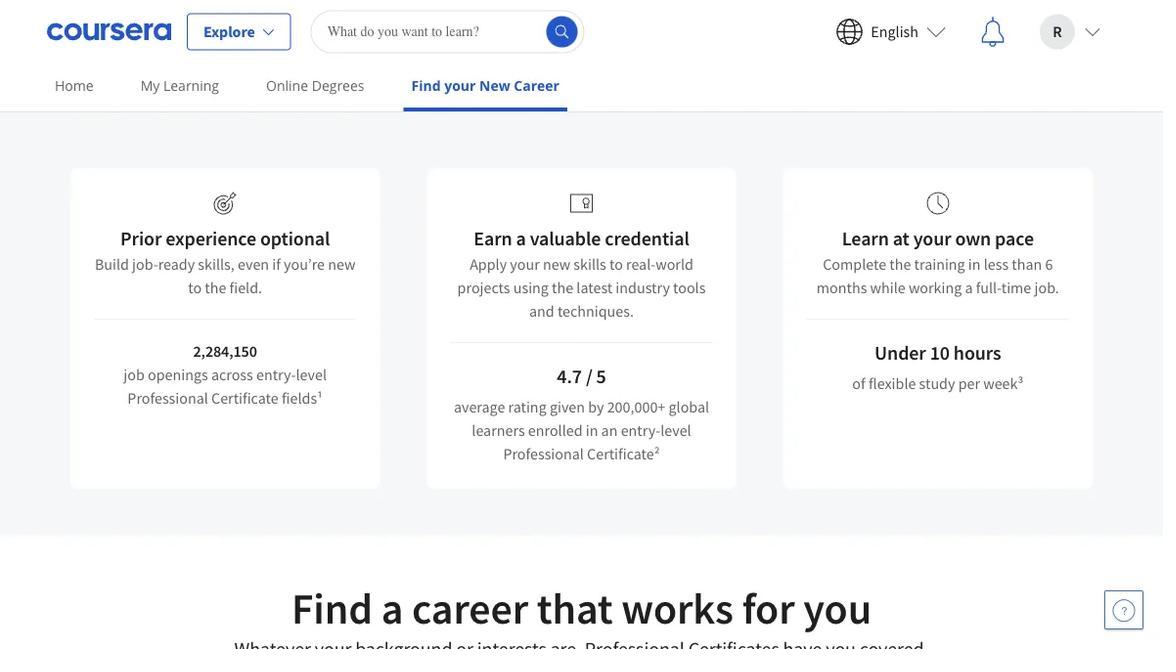 Task type: locate. For each thing, give the bounding box(es) containing it.
your
[[670, 23, 754, 78], [444, 76, 476, 95], [913, 226, 951, 251], [510, 254, 540, 274]]

your inside find your new career link
[[444, 76, 476, 95]]

the down at
[[890, 254, 911, 274]]

and inside earn a valuable credential apply your new skills to real-world projects using the latest industry tools and techniques.
[[529, 301, 554, 321]]

0 vertical spatial and
[[481, 80, 512, 104]]

earn
[[474, 226, 512, 251]]

and down using
[[529, 301, 554, 321]]

0 vertical spatial by
[[748, 80, 767, 104]]

0 horizontal spatial to
[[188, 278, 202, 297]]

study
[[919, 374, 955, 393]]

the inside prior experience optional build job-ready skills, even if you're new to the field.
[[205, 278, 226, 297]]

techniques.
[[558, 301, 634, 321]]

2 vertical spatial level
[[660, 421, 691, 440]]

tools
[[673, 278, 706, 297]]

entry-
[[256, 365, 296, 384], [621, 421, 660, 440]]

and
[[481, 80, 512, 104], [529, 301, 554, 321]]

professional inside 4.7 / 5 average rating given by 200,000+ global learners enrolled in an entry-level professional certificate²
[[503, 444, 584, 464]]

level inside 4.7 / 5 average rating given by 200,000+ global learners enrolled in an entry-level professional certificate²
[[660, 421, 691, 440]]

career
[[514, 76, 559, 95]]

1 horizontal spatial level
[[372, 80, 410, 104]]

1 horizontal spatial new
[[543, 254, 570, 274]]

level down global
[[660, 421, 691, 440]]

global
[[669, 397, 709, 417]]

10
[[930, 341, 950, 365]]

to inside earn a valuable credential apply your new skills to real-world projects using the latest industry tools and techniques.
[[609, 254, 623, 274]]

and left earn
[[481, 80, 512, 104]]

0 horizontal spatial level
[[296, 365, 327, 384]]

0 horizontal spatial by
[[588, 397, 604, 417]]

by
[[748, 80, 767, 104], [588, 397, 604, 417]]

your inside learn at your own pace complete the training in less than 6 months while working a full-time job.
[[913, 226, 951, 251]]

professional
[[128, 388, 208, 408], [503, 444, 584, 464]]

r button
[[1024, 0, 1116, 63]]

your left new
[[444, 76, 476, 95]]

the inside earn a valuable credential apply your new skills to real-world projects using the latest industry tools and techniques.
[[552, 278, 573, 297]]

credential inside earn a valuable credential apply your new skills to real-world projects using the latest industry tools and techniques.
[[605, 226, 689, 251]]

level inside take the first step toward your new career get professional-level training and earn a credential recognized by leading companies.
[[372, 80, 410, 104]]

the inside learn at your own pace complete the training in less than 6 months while working a full-time job.
[[890, 254, 911, 274]]

week³
[[983, 374, 1024, 393]]

earn
[[516, 80, 552, 104]]

0 vertical spatial entry-
[[256, 365, 296, 384]]

valuable
[[530, 226, 601, 251]]

entry- inside 4.7 / 5 average rating given by 200,000+ global learners enrolled in an entry-level professional certificate²
[[621, 421, 660, 440]]

0 vertical spatial training
[[414, 80, 477, 104]]

1 horizontal spatial by
[[748, 80, 767, 104]]

new up leading
[[763, 23, 841, 78]]

0 horizontal spatial entry-
[[256, 365, 296, 384]]

6
[[1045, 254, 1053, 274]]

1 horizontal spatial and
[[529, 301, 554, 321]]

in left an
[[586, 421, 598, 440]]

a inside learn at your own pace complete the training in less than 6 months while working a full-time job.
[[965, 278, 973, 297]]

training left new
[[414, 80, 477, 104]]

your inside take the first step toward your new career get professional-level training and earn a credential recognized by leading companies.
[[670, 23, 754, 78]]

1 horizontal spatial training
[[914, 254, 965, 274]]

1 vertical spatial credential
[[605, 226, 689, 251]]

less
[[984, 254, 1009, 274]]

skills,
[[198, 254, 235, 274]]

to left real-
[[609, 254, 623, 274]]

level inside 2,284,150 job openings across entry-level professional certificate fields¹
[[296, 365, 327, 384]]

1 vertical spatial find
[[292, 581, 373, 635]]

the
[[292, 23, 353, 78], [890, 254, 911, 274], [205, 278, 226, 297], [552, 278, 573, 297]]

get
[[235, 80, 263, 104]]

training
[[414, 80, 477, 104], [914, 254, 965, 274]]

level up fields¹
[[296, 365, 327, 384]]

0 vertical spatial in
[[968, 254, 981, 274]]

1 vertical spatial in
[[586, 421, 598, 440]]

using
[[513, 278, 549, 297]]

new
[[763, 23, 841, 78], [328, 254, 356, 274], [543, 254, 570, 274]]

1 vertical spatial training
[[914, 254, 965, 274]]

0 horizontal spatial and
[[481, 80, 512, 104]]

4.7 / 5 average rating given by 200,000+ global learners enrolled in an entry-level professional certificate²
[[454, 364, 709, 464]]

given
[[550, 397, 585, 417]]

0 horizontal spatial career
[[412, 581, 528, 635]]

0 horizontal spatial professional
[[128, 388, 208, 408]]

credential down toward
[[570, 80, 652, 104]]

find for find your new career
[[411, 76, 441, 95]]

while
[[870, 278, 906, 297]]

0 vertical spatial career
[[849, 23, 966, 78]]

1 vertical spatial to
[[188, 278, 202, 297]]

certificate²
[[587, 444, 660, 464]]

What do you want to learn? text field
[[311, 10, 585, 53]]

0 vertical spatial professional
[[128, 388, 208, 408]]

1 horizontal spatial find
[[411, 76, 441, 95]]

professional down openings
[[128, 388, 208, 408]]

flexible
[[869, 374, 916, 393]]

fields¹
[[282, 388, 323, 408]]

1 horizontal spatial professional
[[503, 444, 584, 464]]

new inside take the first step toward your new career get professional-level training and earn a credential recognized by leading companies.
[[763, 23, 841, 78]]

your up recognized
[[670, 23, 754, 78]]

career
[[849, 23, 966, 78], [412, 581, 528, 635]]

None search field
[[311, 10, 585, 53]]

1 horizontal spatial in
[[968, 254, 981, 274]]

level
[[372, 80, 410, 104], [296, 365, 327, 384], [660, 421, 691, 440]]

by left leading
[[748, 80, 767, 104]]

training up working at the right
[[914, 254, 965, 274]]

take the first step toward your new career get professional-level training and earn a credential recognized by leading companies.
[[198, 23, 966, 104]]

credential inside take the first step toward your new career get professional-level training and earn a credential recognized by leading companies.
[[570, 80, 652, 104]]

credential
[[570, 80, 652, 104], [605, 226, 689, 251]]

new down valuable
[[543, 254, 570, 274]]

0 vertical spatial to
[[609, 254, 623, 274]]

skills
[[574, 254, 606, 274]]

in inside 4.7 / 5 average rating given by 200,000+ global learners enrolled in an entry-level professional certificate²
[[586, 421, 598, 440]]

to inside prior experience optional build job-ready skills, even if you're new to the field.
[[188, 278, 202, 297]]

2 horizontal spatial new
[[763, 23, 841, 78]]

by inside 4.7 / 5 average rating given by 200,000+ global learners enrolled in an entry-level professional certificate²
[[588, 397, 604, 417]]

professional inside 2,284,150 job openings across entry-level professional certificate fields¹
[[128, 388, 208, 408]]

1 vertical spatial by
[[588, 397, 604, 417]]

pace
[[995, 226, 1034, 251]]

0 vertical spatial credential
[[570, 80, 652, 104]]

home link
[[47, 64, 101, 108]]

0 horizontal spatial in
[[586, 421, 598, 440]]

the up "professional-" at top left
[[292, 23, 353, 78]]

new for apply
[[543, 254, 570, 274]]

to
[[609, 254, 623, 274], [188, 278, 202, 297]]

level down the first
[[372, 80, 410, 104]]

0 horizontal spatial training
[[414, 80, 477, 104]]

entry- down the "200,000+"
[[621, 421, 660, 440]]

new inside prior experience optional build job-ready skills, even if you're new to the field.
[[328, 254, 356, 274]]

certificate
[[211, 388, 279, 408]]

1 vertical spatial and
[[529, 301, 554, 321]]

step
[[443, 23, 522, 78]]

your right at
[[913, 226, 951, 251]]

1 vertical spatial entry-
[[621, 421, 660, 440]]

the right using
[[552, 278, 573, 297]]

/
[[586, 364, 592, 389]]

your up using
[[510, 254, 540, 274]]

career inside take the first step toward your new career get professional-level training and earn a credential recognized by leading companies.
[[849, 23, 966, 78]]

by up an
[[588, 397, 604, 417]]

find your new career link
[[404, 64, 567, 112]]

1 vertical spatial professional
[[503, 444, 584, 464]]

job
[[124, 365, 145, 384]]

1 horizontal spatial entry-
[[621, 421, 660, 440]]

0 vertical spatial find
[[411, 76, 441, 95]]

1 horizontal spatial career
[[849, 23, 966, 78]]

companies.
[[835, 80, 928, 104]]

full-
[[976, 278, 1002, 297]]

0 horizontal spatial new
[[328, 254, 356, 274]]

new inside earn a valuable credential apply your new skills to real-world projects using the latest industry tools and techniques.
[[543, 254, 570, 274]]

find
[[411, 76, 441, 95], [292, 581, 373, 635]]

2 horizontal spatial level
[[660, 421, 691, 440]]

works
[[622, 581, 734, 635]]

credential up real-
[[605, 226, 689, 251]]

home
[[55, 76, 94, 95]]

new right you're
[[328, 254, 356, 274]]

a
[[556, 80, 566, 104], [516, 226, 526, 251], [965, 278, 973, 297], [381, 581, 403, 635]]

under 10 hours of flexible study per week³
[[852, 341, 1024, 393]]

latest
[[577, 278, 613, 297]]

job.
[[1035, 278, 1059, 297]]

for
[[742, 581, 795, 635]]

experience
[[165, 226, 256, 251]]

earn a valuable credential apply your new skills to real-world projects using the latest industry tools and techniques.
[[457, 226, 706, 321]]

professional down enrolled
[[503, 444, 584, 464]]

entry- up fields¹
[[256, 365, 296, 384]]

1 vertical spatial level
[[296, 365, 327, 384]]

0 horizontal spatial find
[[292, 581, 373, 635]]

0 vertical spatial level
[[372, 80, 410, 104]]

own
[[955, 226, 991, 251]]

toward
[[530, 23, 662, 78]]

the down skills,
[[205, 278, 226, 297]]

to down ready
[[188, 278, 202, 297]]

in left less
[[968, 254, 981, 274]]

find for find a career that works for you
[[292, 581, 373, 635]]

1 horizontal spatial to
[[609, 254, 623, 274]]



Task type: vqa. For each thing, say whether or not it's contained in the screenshot.
'optional' at the left
yes



Task type: describe. For each thing, give the bounding box(es) containing it.
an
[[601, 421, 618, 440]]

explore button
[[187, 13, 291, 50]]

online degrees link
[[258, 64, 372, 108]]

help center image
[[1112, 599, 1136, 622]]

by inside take the first step toward your new career get professional-level training and earn a credential recognized by leading companies.
[[748, 80, 767, 104]]

learners
[[472, 421, 525, 440]]

in inside learn at your own pace complete the training in less than 6 months while working a full-time job.
[[968, 254, 981, 274]]

enrolled
[[528, 421, 583, 440]]

prior experience optional build job-ready skills, even if you're new to the field.
[[95, 226, 356, 297]]

english button
[[820, 0, 962, 63]]

under
[[875, 341, 926, 365]]

and inside take the first step toward your new career get professional-level training and earn a credential recognized by leading companies.
[[481, 80, 512, 104]]

even
[[238, 254, 269, 274]]

first
[[361, 23, 435, 78]]

complete
[[823, 254, 886, 274]]

hours
[[954, 341, 1001, 365]]

training inside learn at your own pace complete the training in less than 6 months while working a full-time job.
[[914, 254, 965, 274]]

training inside take the first step toward your new career get professional-level training and earn a credential recognized by leading companies.
[[414, 80, 477, 104]]

learning
[[163, 76, 219, 95]]

per
[[958, 374, 980, 393]]

than
[[1012, 254, 1042, 274]]

english
[[871, 22, 919, 42]]

field.
[[229, 278, 262, 297]]

r
[[1053, 22, 1062, 42]]

a inside earn a valuable credential apply your new skills to real-world projects using the latest industry tools and techniques.
[[516, 226, 526, 251]]

projects
[[457, 278, 510, 297]]

at
[[893, 226, 910, 251]]

learn
[[842, 226, 889, 251]]

rating
[[508, 397, 547, 417]]

across
[[211, 365, 253, 384]]

1 vertical spatial career
[[412, 581, 528, 635]]

entry- inside 2,284,150 job openings across entry-level professional certificate fields¹
[[256, 365, 296, 384]]

a inside take the first step toward your new career get professional-level training and earn a credential recognized by leading companies.
[[556, 80, 566, 104]]

openings
[[148, 365, 208, 384]]

leading
[[771, 80, 831, 104]]

you
[[803, 581, 872, 635]]

4.7
[[557, 364, 582, 389]]

my learning link
[[133, 64, 227, 108]]

your inside earn a valuable credential apply your new skills to real-world projects using the latest industry tools and techniques.
[[510, 254, 540, 274]]

months
[[817, 278, 867, 297]]

new
[[479, 76, 510, 95]]

working
[[909, 278, 962, 297]]

2,284,150
[[193, 341, 257, 361]]

job-
[[132, 254, 158, 274]]

find your new career
[[411, 76, 559, 95]]

world
[[656, 254, 693, 274]]

5
[[596, 364, 606, 389]]

online degrees
[[266, 76, 364, 95]]

apply
[[470, 254, 507, 274]]

professional-
[[267, 80, 372, 104]]

new for toward
[[763, 23, 841, 78]]

that
[[537, 581, 613, 635]]

optional
[[260, 226, 330, 251]]

200,000+
[[607, 397, 666, 417]]

of
[[852, 374, 865, 393]]

industry
[[616, 278, 670, 297]]

ready
[[158, 254, 195, 274]]

learn at your own pace complete the training in less than 6 months while working a full-time job.
[[817, 226, 1059, 297]]

find a career that works for you
[[292, 581, 872, 635]]

coursera image
[[47, 16, 171, 47]]

if
[[272, 254, 281, 274]]

degrees
[[312, 76, 364, 95]]

the inside take the first step toward your new career get professional-level training and earn a credential recognized by leading companies.
[[292, 23, 353, 78]]

average
[[454, 397, 505, 417]]

my
[[141, 76, 160, 95]]

2,284,150 job openings across entry-level professional certificate fields¹
[[124, 341, 327, 408]]

online
[[266, 76, 308, 95]]

real-
[[626, 254, 656, 274]]

build
[[95, 254, 129, 274]]

my learning
[[141, 76, 219, 95]]

you're
[[284, 254, 325, 274]]

time
[[1002, 278, 1031, 297]]

take
[[198, 23, 283, 78]]

recognized
[[655, 80, 744, 104]]



